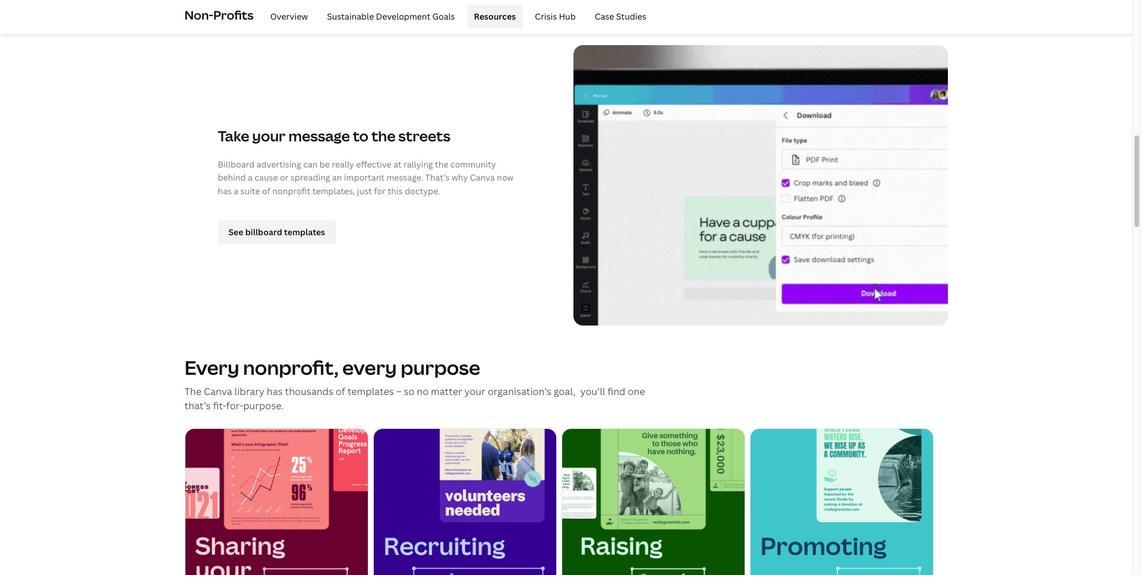 Task type: describe. For each thing, give the bounding box(es) containing it.
take your message to the streets
[[218, 126, 451, 145]]

studies
[[616, 11, 647, 22]]

just
[[357, 185, 372, 197]]

overview
[[270, 11, 308, 22]]

0 vertical spatial your
[[252, 126, 286, 145]]

that's
[[426, 172, 450, 183]]

development
[[376, 11, 431, 22]]

has inside billboard advertising can be really effective at rallying the community behind a cause or spreading an important message. that's why canva now has a suite of nonprofit templates, just for this doctype.
[[218, 185, 232, 197]]

has inside every nonprofit, every purpose the canva library has thousands of templates – so no matter your organisation's goal,  you'll find one that's fit-for-purpose.
[[267, 385, 283, 398]]

fit-
[[213, 400, 226, 413]]

of inside billboard advertising can be really effective at rallying the community behind a cause or spreading an important message. that's why canva now has a suite of nonprofit templates, just for this doctype.
[[262, 185, 271, 197]]

you'll
[[581, 385, 606, 398]]

sustainable development goals link
[[320, 5, 462, 29]]

advertising
[[257, 159, 301, 170]]

menu bar containing overview
[[258, 5, 654, 29]]

crisis hub link
[[528, 5, 583, 29]]

case studies link
[[588, 5, 654, 29]]

–
[[396, 385, 402, 398]]

1 image
[[185, 429, 368, 576]]

suite
[[241, 185, 260, 197]]

at
[[394, 159, 402, 170]]

2 image
[[751, 429, 933, 576]]

every
[[343, 355, 397, 381]]

spreading
[[291, 172, 330, 183]]

1 vertical spatial a
[[234, 185, 239, 197]]

rallying
[[404, 159, 433, 170]]

your inside every nonprofit, every purpose the canva library has thousands of templates – so no matter your organisation's goal,  you'll find one that's fit-for-purpose.
[[465, 385, 486, 398]]

3 image
[[374, 429, 556, 576]]

overview link
[[263, 5, 315, 29]]

profits
[[213, 7, 254, 23]]

1 horizontal spatial a
[[248, 172, 253, 183]]

templates,
[[313, 185, 355, 197]]

take
[[218, 126, 249, 145]]

be
[[320, 159, 330, 170]]

for
[[374, 185, 386, 197]]

community
[[451, 159, 496, 170]]

sustainable development goals
[[327, 11, 455, 22]]

every
[[185, 355, 239, 381]]

crisis hub
[[535, 11, 576, 22]]

of inside every nonprofit, every purpose the canva library has thousands of templates – so no matter your organisation's goal,  you'll find one that's fit-for-purpose.
[[336, 385, 345, 398]]

no
[[417, 385, 429, 398]]

matter
[[431, 385, 462, 398]]

message.
[[387, 172, 423, 183]]



Task type: locate. For each thing, give the bounding box(es) containing it.
now
[[497, 172, 514, 183]]

1 horizontal spatial of
[[336, 385, 345, 398]]

the inside billboard advertising can be really effective at rallying the community behind a cause or spreading an important message. that's why canva now has a suite of nonprofit templates, just for this doctype.
[[435, 159, 449, 170]]

1 vertical spatial your
[[465, 385, 486, 398]]

has up purpose.
[[267, 385, 283, 398]]

1 horizontal spatial has
[[267, 385, 283, 398]]

that's
[[185, 400, 211, 413]]

purpose.
[[243, 400, 284, 413]]

message
[[289, 126, 350, 145]]

1 vertical spatial of
[[336, 385, 345, 398]]

purpose
[[401, 355, 480, 381]]

your
[[252, 126, 286, 145], [465, 385, 486, 398]]

billboard advertising can be really effective at rallying the community behind a cause or spreading an important message. that's why canva now has a suite of nonprofit templates, just for this doctype.
[[218, 159, 514, 197]]

has
[[218, 185, 232, 197], [267, 385, 283, 398]]

1 horizontal spatial the
[[435, 159, 449, 170]]

0 vertical spatial of
[[262, 185, 271, 197]]

resources
[[474, 11, 516, 22]]

of left the templates
[[336, 385, 345, 398]]

0 horizontal spatial canva
[[204, 385, 232, 398]]

0 vertical spatial a
[[248, 172, 253, 183]]

has down behind
[[218, 185, 232, 197]]

a
[[248, 172, 253, 183], [234, 185, 239, 197]]

the right the to
[[372, 126, 396, 145]]

a down behind
[[234, 185, 239, 197]]

behind
[[218, 172, 246, 183]]

canva inside every nonprofit, every purpose the canva library has thousands of templates – so no matter your organisation's goal,  you'll find one that's fit-for-purpose.
[[204, 385, 232, 398]]

goals
[[433, 11, 455, 22]]

canva inside billboard advertising can be really effective at rallying the community behind a cause or spreading an important message. that's why canva now has a suite of nonprofit templates, just for this doctype.
[[470, 172, 495, 183]]

hub
[[559, 11, 576, 22]]

for-
[[226, 400, 243, 413]]

of
[[262, 185, 271, 197], [336, 385, 345, 398]]

streets
[[399, 126, 451, 145]]

your up advertising
[[252, 126, 286, 145]]

sustainable
[[327, 11, 374, 22]]

to
[[353, 126, 369, 145]]

templates
[[348, 385, 394, 398]]

1 horizontal spatial canva
[[470, 172, 495, 183]]

1 horizontal spatial your
[[465, 385, 486, 398]]

of down cause
[[262, 185, 271, 197]]

resources link
[[467, 5, 523, 29]]

nonprofit
[[273, 185, 311, 197]]

0 vertical spatial has
[[218, 185, 232, 197]]

0 vertical spatial the
[[372, 126, 396, 145]]

or
[[280, 172, 289, 183]]

0 vertical spatial canva
[[470, 172, 495, 183]]

really
[[332, 159, 354, 170]]

0 horizontal spatial a
[[234, 185, 239, 197]]

non-
[[185, 7, 213, 23]]

crisis
[[535, 11, 557, 22]]

1 vertical spatial has
[[267, 385, 283, 398]]

a up suite
[[248, 172, 253, 183]]

nonprofit,
[[243, 355, 339, 381]]

4 image
[[562, 429, 745, 576]]

an
[[332, 172, 342, 183]]

thousands
[[285, 385, 334, 398]]

important
[[344, 172, 385, 183]]

1 vertical spatial the
[[435, 159, 449, 170]]

1 vertical spatial canva
[[204, 385, 232, 398]]

the up "that's"
[[435, 159, 449, 170]]

0 horizontal spatial the
[[372, 126, 396, 145]]

the
[[185, 385, 202, 398]]

billboard
[[218, 159, 255, 170]]

0 horizontal spatial of
[[262, 185, 271, 197]]

menu bar
[[258, 5, 654, 29]]

doctype.
[[405, 185, 440, 197]]

every nonprofit, every purpose the canva library has thousands of templates – so no matter your organisation's goal,  you'll find one that's fit-for-purpose.
[[185, 355, 645, 413]]

why
[[452, 172, 468, 183]]

canva up "fit-"
[[204, 385, 232, 398]]

canva down 'community'
[[470, 172, 495, 183]]

find
[[608, 385, 626, 398]]

so
[[404, 385, 415, 398]]

this
[[388, 185, 403, 197]]

0 horizontal spatial your
[[252, 126, 286, 145]]

case
[[595, 11, 614, 22]]

0 horizontal spatial has
[[218, 185, 232, 197]]

library
[[235, 385, 265, 398]]

one
[[628, 385, 645, 398]]

organisation's
[[488, 385, 552, 398]]

non-profits
[[185, 7, 254, 23]]

the
[[372, 126, 396, 145], [435, 159, 449, 170]]

case studies
[[595, 11, 647, 22]]

your right matter
[[465, 385, 486, 398]]

can
[[303, 159, 318, 170]]

canva
[[470, 172, 495, 183], [204, 385, 232, 398]]

cause
[[255, 172, 278, 183]]

effective
[[356, 159, 392, 170]]



Task type: vqa. For each thing, say whether or not it's contained in the screenshot.
Brainstorm Presentation (16:9)
no



